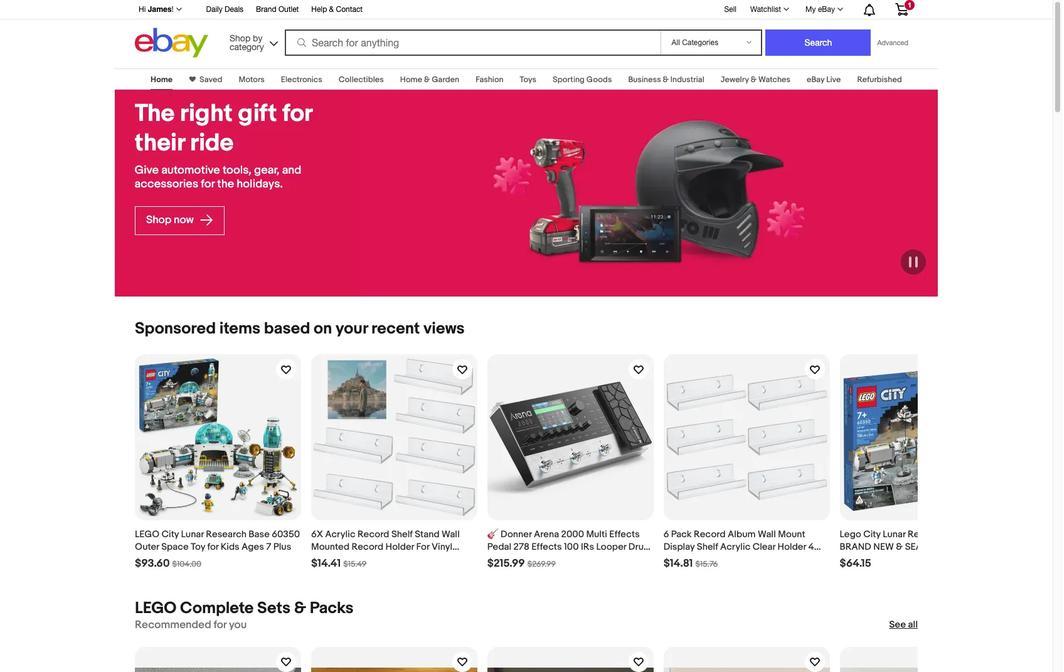 Task type: vqa. For each thing, say whether or not it's contained in the screenshot.
$9.99 text field
no



Task type: describe. For each thing, give the bounding box(es) containing it.
$64.15 text field
[[840, 558, 872, 571]]

hi
[[139, 5, 146, 14]]

$93.60
[[135, 558, 170, 570]]

lego for lego city lunar research base 60350 outer space toy for kids ages 7 plus $93.60 $104.00
[[135, 529, 160, 541]]

saved
[[200, 75, 222, 85]]

ebay inside the right gift for their ride main content
[[807, 75, 825, 85]]

for down complete
[[214, 619, 227, 632]]

brand
[[256, 5, 276, 14]]

previous price $15.49 text field
[[344, 560, 367, 570]]

display inside 6 pack record album wall mount display shelf acrylic clear holder 4 inch
[[664, 542, 695, 553]]

items
[[220, 319, 260, 339]]

shop now
[[146, 214, 196, 227]]

Search for anything text field
[[287, 31, 659, 55]]

my
[[806, 5, 816, 14]]

business & industrial link
[[628, 75, 705, 85]]

packs
[[310, 599, 354, 619]]

irs
[[581, 542, 594, 553]]

for down electronics
[[283, 99, 313, 129]]

give
[[135, 164, 159, 177]]

and
[[283, 164, 302, 177]]

previous price $15.76 text field
[[696, 560, 718, 570]]

category
[[230, 42, 264, 52]]

$64.15
[[840, 558, 872, 570]]

4
[[809, 542, 814, 553]]

account navigation
[[132, 0, 918, 19]]

city for ages
[[162, 529, 179, 541]]

see all
[[890, 620, 918, 632]]

see
[[890, 620, 906, 632]]

sporting goods
[[553, 75, 612, 85]]

new
[[874, 542, 894, 553]]

$14.81 text field
[[664, 558, 693, 571]]

$215.99 $269.99
[[487, 558, 556, 570]]

lego  complete sets & packs
[[135, 599, 354, 619]]

city for $64.15
[[864, 529, 881, 541]]

album inside 6 pack record album wall mount display shelf acrylic clear holder 4 inch
[[728, 529, 756, 541]]

your
[[336, 319, 368, 339]]

space
[[161, 542, 189, 553]]

outlet
[[279, 5, 299, 14]]

$14.41 text field
[[311, 558, 341, 571]]

home & garden
[[400, 75, 460, 85]]

brand
[[840, 542, 872, 553]]

the
[[218, 177, 235, 191]]

1
[[908, 1, 912, 9]]

stand
[[415, 529, 440, 541]]

acrylic inside 6 pack record album wall mount display shelf acrylic clear holder 4 inch
[[720, 542, 751, 553]]

0 vertical spatial effects
[[610, 529, 640, 541]]

$14.41
[[311, 558, 341, 570]]

motors link
[[239, 75, 265, 85]]

deals
[[225, 5, 244, 14]]

sell link
[[719, 5, 742, 14]]

sell
[[725, 5, 737, 14]]

278
[[514, 542, 530, 553]]

mount
[[778, 529, 806, 541]]

watchlist link
[[744, 2, 795, 17]]

business
[[628, 75, 661, 85]]

donner
[[501, 529, 532, 541]]

🎸 donner arena 2000 multi effects pedal 278 effects 100 irs looper drum machine
[[487, 529, 652, 566]]

lunar for $64.15
[[883, 529, 906, 541]]

clear
[[753, 542, 776, 553]]

$269.99
[[528, 560, 556, 570]]

brand outlet
[[256, 5, 299, 14]]

60350 for ages
[[272, 529, 300, 541]]

lego for lego  complete sets & packs
[[135, 599, 177, 619]]

help & contact link
[[312, 3, 363, 17]]

now
[[174, 214, 194, 227]]

my ebay link
[[799, 2, 849, 17]]

$15.49
[[344, 560, 367, 570]]

fashion
[[476, 75, 504, 85]]

shop for shop by category
[[230, 33, 251, 43]]

wall inside 6 pack record album wall mount display shelf acrylic clear holder 4 inch
[[758, 529, 776, 541]]

automotive
[[162, 164, 221, 177]]

james
[[148, 4, 172, 14]]

base for $64.15
[[951, 529, 972, 541]]

sporting
[[553, 75, 585, 85]]

sponsored
[[135, 319, 216, 339]]

based
[[264, 319, 310, 339]]

display inside 6x acrylic record shelf stand wall mounted record holder for vinyl album display
[[341, 554, 373, 566]]

fashion link
[[476, 75, 504, 85]]

help
[[312, 5, 327, 14]]

previous price $104.00 text field
[[172, 560, 202, 570]]

lunar for ages
[[181, 529, 204, 541]]

garden
[[432, 75, 460, 85]]

goods
[[587, 75, 612, 85]]

home & garden link
[[400, 75, 460, 85]]

!
[[172, 5, 174, 14]]

ages
[[242, 542, 264, 553]]

brand outlet link
[[256, 3, 299, 17]]

100
[[564, 542, 579, 553]]

contact
[[336, 5, 363, 14]]

home for home
[[151, 75, 173, 85]]

shop by category banner
[[132, 0, 918, 61]]

& for industrial
[[663, 75, 669, 85]]

watchlist
[[751, 5, 781, 14]]

6
[[664, 529, 669, 541]]

lego
[[840, 529, 862, 541]]

the
[[135, 99, 175, 129]]

advanced link
[[871, 30, 915, 55]]

pedal
[[487, 542, 512, 553]]

record for $14.81
[[694, 529, 726, 541]]

previous price $269.99 text field
[[528, 560, 556, 570]]



Task type: locate. For each thing, give the bounding box(es) containing it.
shelf up $15.76
[[697, 542, 718, 553]]

all
[[908, 620, 918, 632]]

2 research from the left
[[908, 529, 949, 541]]

0 vertical spatial lego
[[135, 529, 160, 541]]

1 lunar from the left
[[181, 529, 204, 541]]

daily
[[206, 5, 223, 14]]

research up sealed at the right bottom of page
[[908, 529, 949, 541]]

shelf inside 6x acrylic record shelf stand wall mounted record holder for vinyl album display
[[392, 529, 413, 541]]

ebay live
[[807, 75, 841, 85]]

home up the
[[151, 75, 173, 85]]

holder down mount
[[778, 542, 807, 553]]

views
[[424, 319, 465, 339]]

2 lunar from the left
[[883, 529, 906, 541]]

wall up clear
[[758, 529, 776, 541]]

1 horizontal spatial acrylic
[[720, 542, 751, 553]]

$14.81 $15.76
[[664, 558, 718, 570]]

holder left 'for'
[[386, 542, 414, 553]]

research up "kids"
[[206, 529, 247, 541]]

on
[[314, 319, 332, 339]]

effects
[[610, 529, 640, 541], [532, 542, 562, 553]]

1 research from the left
[[206, 529, 247, 541]]

for
[[416, 542, 430, 553]]

1 horizontal spatial shop
[[230, 33, 251, 43]]

lunar inside lego city lunar research base 60350 outer space toy for kids ages 7 plus $93.60 $104.00
[[181, 529, 204, 541]]

jewelry & watches link
[[721, 75, 791, 85]]

their
[[135, 129, 185, 158]]

acrylic inside 6x acrylic record shelf stand wall mounted record holder for vinyl album display
[[325, 529, 356, 541]]

1 60350 from the left
[[272, 529, 300, 541]]

right
[[180, 99, 233, 129]]

gear,
[[254, 164, 280, 177]]

base
[[249, 529, 270, 541], [951, 529, 972, 541]]

wall inside 6x acrylic record shelf stand wall mounted record holder for vinyl album display
[[442, 529, 460, 541]]

& for contact
[[329, 5, 334, 14]]

1 horizontal spatial display
[[664, 542, 695, 553]]

jewelry
[[721, 75, 749, 85]]

shop left the "by"
[[230, 33, 251, 43]]

0 vertical spatial album
[[728, 529, 756, 541]]

1 horizontal spatial home
[[400, 75, 422, 85]]

786pcs
[[941, 542, 973, 553]]

lego  complete sets & packs link
[[135, 599, 354, 619]]

2 city from the left
[[864, 529, 881, 541]]

0 horizontal spatial city
[[162, 529, 179, 541]]

ebay inside account navigation
[[818, 5, 835, 14]]

toys link
[[520, 75, 537, 85]]

holder
[[386, 542, 414, 553], [778, 542, 807, 553]]

plus
[[274, 542, 291, 553]]

shop for shop now
[[146, 214, 171, 227]]

2 60350 from the left
[[974, 529, 1002, 541]]

1 lego from the top
[[135, 529, 160, 541]]

collectibles link
[[339, 75, 384, 85]]

see all link
[[890, 620, 918, 632]]

& right new on the bottom right
[[896, 542, 903, 553]]

60350
[[272, 529, 300, 541], [974, 529, 1002, 541]]

by
[[253, 33, 263, 43]]

1 horizontal spatial wall
[[758, 529, 776, 541]]

0 horizontal spatial acrylic
[[325, 529, 356, 541]]

$93.60 text field
[[135, 558, 170, 571]]

0 horizontal spatial effects
[[532, 542, 562, 553]]

1 horizontal spatial shelf
[[697, 542, 718, 553]]

& left garden
[[424, 75, 430, 85]]

none submit inside shop by category banner
[[766, 29, 871, 56]]

shop now link
[[135, 206, 225, 235]]

0 horizontal spatial shop
[[146, 214, 171, 227]]

$215.99 text field
[[487, 558, 525, 571]]

sponsored items based on your recent views
[[135, 319, 465, 339]]

my ebay
[[806, 5, 835, 14]]

accessories
[[135, 177, 199, 191]]

0 horizontal spatial display
[[341, 554, 373, 566]]

& right jewelry
[[751, 75, 757, 85]]

acrylic left clear
[[720, 542, 751, 553]]

lunar up toy
[[181, 529, 204, 541]]

city
[[162, 529, 179, 541], [864, 529, 881, 541]]

1 vertical spatial shelf
[[697, 542, 718, 553]]

0 horizontal spatial base
[[249, 529, 270, 541]]

album
[[728, 529, 756, 541], [311, 554, 339, 566]]

0 vertical spatial shelf
[[392, 529, 413, 541]]

base inside lego city lunar research base 60350 brand new & sealed  786pcs $64.15
[[951, 529, 972, 541]]

$104.00
[[172, 560, 202, 570]]

vinyl
[[432, 542, 453, 553]]

0 horizontal spatial wall
[[442, 529, 460, 541]]

1 horizontal spatial base
[[951, 529, 972, 541]]

for right toy
[[207, 542, 219, 553]]

1 horizontal spatial album
[[728, 529, 756, 541]]

0 vertical spatial acrylic
[[325, 529, 356, 541]]

& right business
[[663, 75, 669, 85]]

help & contact
[[312, 5, 363, 14]]

city inside lego city lunar research base 60350 outer space toy for kids ages 7 plus $93.60 $104.00
[[162, 529, 179, 541]]

recent
[[372, 319, 420, 339]]

inch
[[664, 554, 682, 566]]

lego up the recommended
[[135, 599, 177, 619]]

sealed
[[905, 542, 939, 553]]

1 home from the left
[[151, 75, 173, 85]]

effects down arena
[[532, 542, 562, 553]]

1 vertical spatial ebay
[[807, 75, 825, 85]]

saved link
[[196, 75, 222, 85]]

recommended for you element
[[135, 619, 247, 632]]

2 lego from the top
[[135, 599, 177, 619]]

0 horizontal spatial home
[[151, 75, 173, 85]]

& inside account navigation
[[329, 5, 334, 14]]

1 horizontal spatial 60350
[[974, 529, 1002, 541]]

display down mounted
[[341, 554, 373, 566]]

1 horizontal spatial city
[[864, 529, 881, 541]]

multi
[[586, 529, 607, 541]]

holder inside 6x acrylic record shelf stand wall mounted record holder for vinyl album display
[[386, 542, 414, 553]]

60350 inside lego city lunar research base 60350 outer space toy for kids ages 7 plus $93.60 $104.00
[[272, 529, 300, 541]]

effects up looper
[[610, 529, 640, 541]]

0 horizontal spatial lunar
[[181, 529, 204, 541]]

outer
[[135, 542, 159, 553]]

$15.76
[[696, 560, 718, 570]]

collectibles
[[339, 75, 384, 85]]

research inside lego city lunar research base 60350 brand new & sealed  786pcs $64.15
[[908, 529, 949, 541]]

0 horizontal spatial shelf
[[392, 529, 413, 541]]

lego inside lego city lunar research base 60350 outer space toy for kids ages 7 plus $93.60 $104.00
[[135, 529, 160, 541]]

research for $64.15
[[908, 529, 949, 541]]

1 vertical spatial shop
[[146, 214, 171, 227]]

recommended for you
[[135, 619, 247, 632]]

business & industrial
[[628, 75, 705, 85]]

shelf
[[392, 529, 413, 541], [697, 542, 718, 553]]

base inside lego city lunar research base 60350 outer space toy for kids ages 7 plus $93.60 $104.00
[[249, 529, 270, 541]]

6x
[[311, 529, 323, 541]]

toy
[[191, 542, 205, 553]]

for inside lego city lunar research base 60350 outer space toy for kids ages 7 plus $93.60 $104.00
[[207, 542, 219, 553]]

1 horizontal spatial effects
[[610, 529, 640, 541]]

holder inside 6 pack record album wall mount display shelf acrylic clear holder 4 inch
[[778, 542, 807, 553]]

home for home & garden
[[400, 75, 422, 85]]

industrial
[[671, 75, 705, 85]]

lego
[[135, 529, 160, 541], [135, 599, 177, 619]]

shelf inside 6 pack record album wall mount display shelf acrylic clear holder 4 inch
[[697, 542, 718, 553]]

0 vertical spatial shop
[[230, 33, 251, 43]]

shop inside shop by category
[[230, 33, 251, 43]]

city up space
[[162, 529, 179, 541]]

record for $14.41
[[358, 529, 389, 541]]

1 vertical spatial display
[[341, 554, 373, 566]]

city up new on the bottom right
[[864, 529, 881, 541]]

recommended
[[135, 619, 211, 632]]

wall up vinyl at left bottom
[[442, 529, 460, 541]]

shop inside shop now 'link'
[[146, 214, 171, 227]]

electronics link
[[281, 75, 322, 85]]

for left the
[[201, 177, 215, 191]]

6x acrylic record shelf stand wall mounted record holder for vinyl album display
[[311, 529, 460, 566]]

watches
[[759, 75, 791, 85]]

lego up outer
[[135, 529, 160, 541]]

2 base from the left
[[951, 529, 972, 541]]

research
[[206, 529, 247, 541], [908, 529, 949, 541]]

0 horizontal spatial holder
[[386, 542, 414, 553]]

1 city from the left
[[162, 529, 179, 541]]

motors
[[239, 75, 265, 85]]

mounted
[[311, 542, 350, 553]]

the right gift for their ride link
[[135, 99, 343, 159]]

base for ages
[[249, 529, 270, 541]]

0 horizontal spatial research
[[206, 529, 247, 541]]

shop by category
[[230, 33, 264, 52]]

lunar
[[181, 529, 204, 541], [883, 529, 906, 541]]

2 holder from the left
[[778, 542, 807, 553]]

advanced
[[878, 39, 909, 46]]

ebay left the live
[[807, 75, 825, 85]]

& inside lego city lunar research base 60350 brand new & sealed  786pcs $64.15
[[896, 542, 903, 553]]

city inside lego city lunar research base 60350 brand new & sealed  786pcs $64.15
[[864, 529, 881, 541]]

1 vertical spatial album
[[311, 554, 339, 566]]

1 base from the left
[[249, 529, 270, 541]]

for
[[283, 99, 313, 129], [201, 177, 215, 191], [207, 542, 219, 553], [214, 619, 227, 632]]

& for garden
[[424, 75, 430, 85]]

🎸
[[487, 529, 499, 541]]

ebay right my
[[818, 5, 835, 14]]

shop left now
[[146, 214, 171, 227]]

acrylic up mounted
[[325, 529, 356, 541]]

base up 786pcs
[[951, 529, 972, 541]]

drum
[[629, 542, 652, 553]]

research inside lego city lunar research base 60350 outer space toy for kids ages 7 plus $93.60 $104.00
[[206, 529, 247, 541]]

display down pack
[[664, 542, 695, 553]]

& right sets
[[294, 599, 306, 619]]

2 home from the left
[[400, 75, 422, 85]]

2 wall from the left
[[758, 529, 776, 541]]

lunar up new on the bottom right
[[883, 529, 906, 541]]

gift
[[238, 99, 277, 129]]

None submit
[[766, 29, 871, 56]]

0 vertical spatial ebay
[[818, 5, 835, 14]]

tools,
[[223, 164, 252, 177]]

album inside 6x acrylic record shelf stand wall mounted record holder for vinyl album display
[[311, 554, 339, 566]]

$215.99
[[487, 558, 525, 570]]

& right help
[[329, 5, 334, 14]]

kids
[[221, 542, 240, 553]]

the right gift for their ride main content
[[0, 61, 1053, 673]]

1 horizontal spatial lunar
[[883, 529, 906, 541]]

album down mounted
[[311, 554, 339, 566]]

1 vertical spatial lego
[[135, 599, 177, 619]]

lego city lunar research base 60350 brand new & sealed  786pcs $64.15
[[840, 529, 1002, 570]]

1 wall from the left
[[442, 529, 460, 541]]

1 holder from the left
[[386, 542, 414, 553]]

1 vertical spatial effects
[[532, 542, 562, 553]]

the right gift for their ride give automotive tools, gear, and accessories for the holidays.
[[135, 99, 313, 191]]

60350 for $64.15
[[974, 529, 1002, 541]]

& for watches
[[751, 75, 757, 85]]

shop
[[230, 33, 251, 43], [146, 214, 171, 227]]

you
[[229, 619, 247, 632]]

record inside 6 pack record album wall mount display shelf acrylic clear holder 4 inch
[[694, 529, 726, 541]]

$14.81
[[664, 558, 693, 570]]

1 link
[[888, 0, 916, 18]]

&
[[329, 5, 334, 14], [424, 75, 430, 85], [663, 75, 669, 85], [751, 75, 757, 85], [896, 542, 903, 553], [294, 599, 306, 619]]

7
[[266, 542, 271, 553]]

daily deals
[[206, 5, 244, 14]]

0 vertical spatial display
[[664, 542, 695, 553]]

electronics
[[281, 75, 322, 85]]

1 vertical spatial acrylic
[[720, 542, 751, 553]]

refurbished
[[858, 75, 902, 85]]

sets
[[257, 599, 291, 619]]

base up ages
[[249, 529, 270, 541]]

1 horizontal spatial holder
[[778, 542, 807, 553]]

60350 inside lego city lunar research base 60350 brand new & sealed  786pcs $64.15
[[974, 529, 1002, 541]]

1 horizontal spatial research
[[908, 529, 949, 541]]

0 horizontal spatial 60350
[[272, 529, 300, 541]]

research for ages
[[206, 529, 247, 541]]

home left garden
[[400, 75, 422, 85]]

lunar inside lego city lunar research base 60350 brand new & sealed  786pcs $64.15
[[883, 529, 906, 541]]

jewelry & watches
[[721, 75, 791, 85]]

album up clear
[[728, 529, 756, 541]]

0 horizontal spatial album
[[311, 554, 339, 566]]

ebay
[[818, 5, 835, 14], [807, 75, 825, 85]]

shelf left stand
[[392, 529, 413, 541]]



